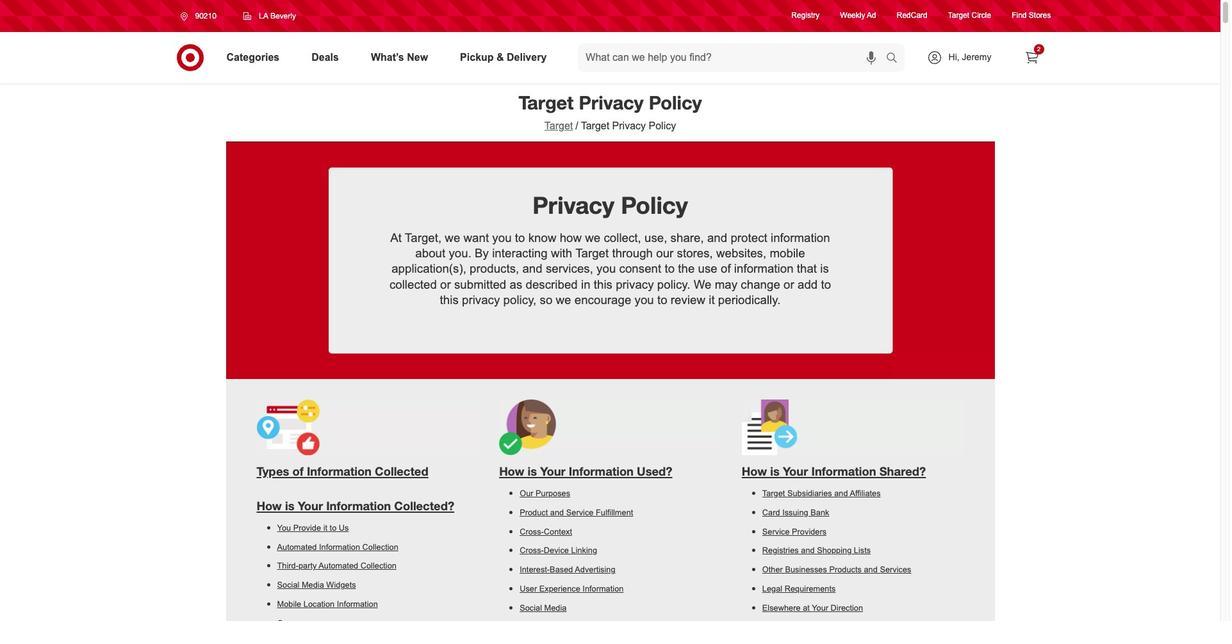 Task type: describe. For each thing, give the bounding box(es) containing it.
application(s),
[[392, 262, 466, 276]]

you.
[[449, 247, 472, 260]]

information down widgets
[[337, 600, 378, 609]]

and down providers
[[801, 546, 815, 556]]

product
[[520, 508, 548, 518]]

0 vertical spatial information
[[771, 231, 830, 244]]

1 horizontal spatial we
[[556, 293, 571, 307]]

at
[[390, 231, 402, 244]]

protect
[[731, 231, 767, 244]]

third-party automated collection link
[[277, 562, 479, 571]]

collected
[[389, 278, 437, 291]]

0 vertical spatial collection
[[362, 542, 398, 552]]

la beverly
[[259, 11, 296, 21]]

1 vertical spatial collection
[[361, 562, 397, 571]]

so
[[540, 293, 553, 307]]

purposes
[[536, 489, 570, 499]]

1 vertical spatial privacy
[[612, 120, 646, 131]]

types
[[257, 465, 289, 479]]

target subsidiaries and affiliates
[[762, 489, 881, 499]]

our
[[520, 489, 533, 499]]

how
[[560, 231, 582, 244]]

it inside at target, we want you to know how we collect, use, share, and protect information about you. by interacting with target through our stores, websites, mobile application(s), products, and services, you consent to the use of information that is collected or submitted as described in this privacy policy. we may change or add to this privacy policy, so we encourage you to review it periodically.
[[709, 293, 715, 307]]

consent
[[619, 262, 661, 276]]

fulfillment
[[596, 508, 633, 518]]

social media widgets
[[277, 581, 356, 590]]

find stores
[[1012, 11, 1051, 20]]

2 vertical spatial privacy
[[533, 191, 614, 219]]

lists
[[854, 546, 871, 556]]

90210 button
[[172, 4, 230, 28]]

2 vertical spatial you
[[635, 293, 654, 307]]

card issuing bank
[[762, 508, 829, 518]]

how is your information used? link
[[499, 463, 721, 479]]

0 horizontal spatial service
[[566, 508, 594, 518]]

1 vertical spatial it
[[323, 523, 327, 533]]

is for how is your information used?
[[528, 465, 537, 479]]

shopping
[[817, 546, 852, 556]]

services
[[880, 565, 911, 575]]

find
[[1012, 11, 1027, 20]]

delivery
[[507, 52, 547, 63]]

registry link
[[791, 11, 820, 22]]

party
[[299, 562, 317, 571]]

circle
[[972, 11, 991, 20]]

service providers
[[762, 527, 827, 537]]

2 link
[[1018, 44, 1046, 72]]

0 horizontal spatial we
[[445, 231, 460, 244]]

periodically.
[[718, 293, 781, 307]]

information down advertising
[[583, 584, 624, 594]]

1 vertical spatial of
[[292, 465, 304, 479]]

advertising
[[575, 565, 615, 575]]

target right /
[[581, 120, 609, 131]]

interest-
[[520, 565, 550, 575]]

redcard
[[897, 11, 928, 20]]

review
[[671, 293, 705, 307]]

mobile
[[277, 600, 301, 609]]

mobile
[[770, 247, 805, 260]]

card issuing bank link
[[762, 508, 964, 518]]

our purposes
[[520, 489, 570, 499]]

card
[[762, 508, 780, 518]]

how for how is your information collected?
[[257, 499, 282, 513]]

to down policy.
[[657, 293, 667, 307]]

use,
[[645, 231, 667, 244]]

you provide it to us
[[277, 523, 349, 533]]

find stores link
[[1012, 11, 1051, 22]]

target inside target circle link
[[948, 11, 970, 20]]

collected
[[375, 465, 428, 479]]

search
[[880, 53, 911, 64]]

target circle link
[[948, 11, 991, 22]]

your for how is your information collected?
[[298, 499, 323, 513]]

cross-context link
[[520, 527, 721, 537]]

automated information collection link
[[277, 542, 479, 552]]

policy.
[[657, 278, 690, 291]]

pickup & delivery link
[[449, 44, 563, 72]]

to left us
[[330, 523, 337, 533]]

information up our purposes link
[[569, 465, 634, 479]]

what's new link
[[360, 44, 444, 72]]

la beverly button
[[235, 4, 304, 28]]

legal requirements link
[[762, 584, 964, 594]]

new
[[407, 52, 428, 63]]

us
[[339, 523, 349, 533]]

cross-device linking
[[520, 546, 597, 556]]

legal requirements
[[762, 584, 836, 594]]

issuing
[[782, 508, 808, 518]]

registry
[[791, 11, 820, 20]]

products,
[[470, 262, 519, 276]]

interest-based advertising link
[[520, 565, 721, 575]]

pickup & delivery
[[460, 52, 547, 63]]

deals
[[312, 52, 339, 63]]

cross-device linking link
[[520, 546, 721, 556]]

to up policy.
[[665, 262, 675, 276]]

provide
[[293, 523, 321, 533]]

by
[[475, 247, 489, 260]]

elsewhere at your direction
[[762, 603, 863, 613]]

1 horizontal spatial service
[[762, 527, 790, 537]]

target privacy policy target / target privacy policy
[[519, 91, 702, 131]]

target up target link
[[519, 91, 574, 114]]

and down interacting
[[522, 262, 543, 276]]

bank
[[811, 508, 829, 518]]

you
[[277, 523, 291, 533]]

cross- for device
[[520, 546, 544, 556]]

types of information collected
[[257, 465, 428, 479]]

media for social media widgets
[[302, 581, 324, 590]]

in
[[581, 278, 591, 291]]

shared?
[[880, 465, 926, 479]]

encourage
[[575, 293, 631, 307]]

our purposes link
[[520, 489, 721, 499]]

service providers link
[[762, 527, 964, 537]]

and up legal requirements link
[[864, 565, 878, 575]]

1 vertical spatial automated
[[319, 562, 358, 571]]



Task type: vqa. For each thing, say whether or not it's contained in the screenshot.
in
yes



Task type: locate. For each thing, give the bounding box(es) containing it.
it
[[709, 293, 715, 307], [323, 523, 327, 533]]

information
[[771, 231, 830, 244], [734, 262, 794, 276]]

of up may
[[721, 262, 731, 276]]

we right so on the top of page
[[556, 293, 571, 307]]

cross- up interest-
[[520, 546, 544, 556]]

websites,
[[716, 247, 766, 260]]

experience
[[539, 584, 580, 594]]

we up you.
[[445, 231, 460, 244]]

1 vertical spatial cross-
[[520, 546, 544, 556]]

with
[[551, 247, 572, 260]]

information up target subsidiaries and affiliates link
[[811, 465, 876, 479]]

social down the "user"
[[520, 603, 542, 613]]

privacy down 'submitted'
[[462, 293, 500, 307]]

this up encourage on the top of page
[[594, 278, 613, 291]]

how for how is your information used?
[[499, 465, 524, 479]]

you down 'through'
[[597, 262, 616, 276]]

of inside at target, we want you to know how we collect, use, share, and protect information about you. by interacting with target through our stores, websites, mobile application(s), products, and services, you consent to the use of information that is collected or submitted as described in this privacy policy. we may change or add to this privacy policy, so we encourage you to review it periodically.
[[721, 262, 731, 276]]

information
[[307, 465, 372, 479], [569, 465, 634, 479], [811, 465, 876, 479], [326, 499, 391, 513], [319, 542, 360, 552], [583, 584, 624, 594], [337, 600, 378, 609]]

0 horizontal spatial automated
[[277, 542, 317, 552]]

1 vertical spatial you
[[597, 262, 616, 276]]

your up purposes
[[540, 465, 566, 479]]

location
[[304, 600, 335, 609]]

2 cross- from the top
[[520, 546, 544, 556]]

0 horizontal spatial it
[[323, 523, 327, 533]]

that
[[797, 262, 817, 276]]

registries and shopping lists
[[762, 546, 871, 556]]

about
[[415, 247, 445, 260]]

is for how is your information shared?
[[770, 465, 780, 479]]

0 horizontal spatial this
[[440, 293, 459, 307]]

other businesses products and services
[[762, 565, 911, 575]]

device
[[544, 546, 569, 556]]

target
[[948, 11, 970, 20], [519, 91, 574, 114], [544, 120, 573, 131], [581, 120, 609, 131], [575, 247, 609, 260], [762, 489, 785, 499]]

automated down automated information collection
[[319, 562, 358, 571]]

used?
[[637, 465, 673, 479]]

or
[[440, 278, 451, 291], [784, 278, 794, 291]]

is up card at the bottom of the page
[[770, 465, 780, 479]]

collection up social media widgets link
[[361, 562, 397, 571]]

1 horizontal spatial social
[[520, 603, 542, 613]]

target,
[[405, 231, 442, 244]]

we right the how
[[585, 231, 601, 244]]

and down how is your information shared?
[[834, 489, 848, 499]]

collected?
[[394, 499, 454, 513]]

weekly
[[840, 11, 865, 20]]

what's new
[[371, 52, 428, 63]]

service up context
[[566, 508, 594, 518]]

social for social media
[[520, 603, 542, 613]]

media down party
[[302, 581, 324, 590]]

weekly ad
[[840, 11, 876, 20]]

third-
[[277, 562, 299, 571]]

&
[[497, 52, 504, 63]]

you down consent
[[635, 293, 654, 307]]

2 vertical spatial policy
[[621, 191, 688, 219]]

collection
[[362, 542, 398, 552], [361, 562, 397, 571]]

1 vertical spatial privacy
[[462, 293, 500, 307]]

registries
[[762, 546, 799, 556]]

0 vertical spatial automated
[[277, 542, 317, 552]]

0 horizontal spatial how
[[257, 499, 282, 513]]

target link
[[544, 120, 573, 131]]

2 horizontal spatial you
[[635, 293, 654, 307]]

0 vertical spatial policy
[[649, 91, 702, 114]]

providers
[[792, 527, 827, 537]]

2 horizontal spatial how
[[742, 465, 767, 479]]

weekly ad link
[[840, 11, 876, 22]]

1 vertical spatial media
[[544, 603, 567, 613]]

policy
[[649, 91, 702, 114], [649, 120, 676, 131], [621, 191, 688, 219]]

requirements
[[785, 584, 836, 594]]

change
[[741, 278, 780, 291]]

1 horizontal spatial it
[[709, 293, 715, 307]]

1 vertical spatial information
[[734, 262, 794, 276]]

target left /
[[544, 120, 573, 131]]

share,
[[671, 231, 704, 244]]

categories
[[227, 52, 279, 63]]

other
[[762, 565, 783, 575]]

want
[[464, 231, 489, 244]]

this down 'submitted'
[[440, 293, 459, 307]]

information up us
[[326, 499, 391, 513]]

media down experience
[[544, 603, 567, 613]]

automated up third-
[[277, 542, 317, 552]]

or left add
[[784, 278, 794, 291]]

1 horizontal spatial how
[[499, 465, 524, 479]]

1 horizontal spatial automated
[[319, 562, 358, 571]]

subsidiaries
[[787, 489, 832, 499]]

target up card at the bottom of the page
[[762, 489, 785, 499]]

you up interacting
[[492, 231, 512, 244]]

is inside at target, we want you to know how we collect, use, share, and protect information about you. by interacting with target through our stores, websites, mobile application(s), products, and services, you consent to the use of information that is collected or submitted as described in this privacy policy. we may change or add to this privacy policy, so we encourage you to review it periodically.
[[820, 262, 829, 276]]

and up context
[[550, 508, 564, 518]]

1 horizontal spatial or
[[784, 278, 794, 291]]

2 horizontal spatial we
[[585, 231, 601, 244]]

0 vertical spatial service
[[566, 508, 594, 518]]

elsewhere at your direction link
[[762, 603, 964, 613]]

your for how is your information used?
[[540, 465, 566, 479]]

0 vertical spatial media
[[302, 581, 324, 590]]

social for social media widgets
[[277, 581, 299, 590]]

may
[[715, 278, 738, 291]]

information up how is your information collected?
[[307, 465, 372, 479]]

information up mobile
[[771, 231, 830, 244]]

the
[[678, 262, 695, 276]]

your for how is your information shared?
[[783, 465, 808, 479]]

0 vertical spatial social
[[277, 581, 299, 590]]

cross- for context
[[520, 527, 544, 537]]

is
[[820, 262, 829, 276], [528, 465, 537, 479], [770, 465, 780, 479], [285, 499, 294, 513]]

1 vertical spatial service
[[762, 527, 790, 537]]

your up you provide it to us
[[298, 499, 323, 513]]

how up you
[[257, 499, 282, 513]]

1 cross- from the top
[[520, 527, 544, 537]]

redcard link
[[897, 11, 928, 22]]

1 vertical spatial this
[[440, 293, 459, 307]]

2 or from the left
[[784, 278, 794, 291]]

categories link
[[216, 44, 296, 72]]

to right add
[[821, 278, 831, 291]]

it right 'provide'
[[323, 523, 327, 533]]

it down we
[[709, 293, 715, 307]]

1 vertical spatial social
[[520, 603, 542, 613]]

0 horizontal spatial or
[[440, 278, 451, 291]]

this
[[594, 278, 613, 291], [440, 293, 459, 307]]

1 horizontal spatial media
[[544, 603, 567, 613]]

ad
[[867, 11, 876, 20]]

linking
[[571, 546, 597, 556]]

what's
[[371, 52, 404, 63]]

0 horizontal spatial you
[[492, 231, 512, 244]]

0 vertical spatial it
[[709, 293, 715, 307]]

add
[[798, 278, 818, 291]]

use
[[698, 262, 718, 276]]

0 horizontal spatial social
[[277, 581, 299, 590]]

target inside at target, we want you to know how we collect, use, share, and protect information about you. by interacting with target through our stores, websites, mobile application(s), products, and services, you consent to the use of information that is collected or submitted as described in this privacy policy. we may change or add to this privacy policy, so we encourage you to review it periodically.
[[575, 247, 609, 260]]

businesses
[[785, 565, 827, 575]]

how is your information used?
[[499, 465, 673, 479]]

jeremy
[[962, 52, 992, 62]]

is for how is your information collected?
[[285, 499, 294, 513]]

collection up third-party automated collection link at the bottom of the page
[[362, 542, 398, 552]]

how is your information shared? link
[[742, 463, 964, 479]]

social down third-
[[277, 581, 299, 590]]

What can we help you find? suggestions appear below search field
[[578, 44, 889, 72]]

stores
[[1029, 11, 1051, 20]]

to up interacting
[[515, 231, 525, 244]]

hi,
[[949, 52, 960, 62]]

mobile location information
[[277, 600, 378, 609]]

know
[[528, 231, 556, 244]]

service
[[566, 508, 594, 518], [762, 527, 790, 537]]

1 horizontal spatial this
[[594, 278, 613, 291]]

target left circle
[[948, 11, 970, 20]]

target subsidiaries and affiliates link
[[762, 489, 964, 499]]

0 vertical spatial cross-
[[520, 527, 544, 537]]

your for elsewhere at your direction
[[812, 603, 828, 613]]

media for social media
[[544, 603, 567, 613]]

0 horizontal spatial privacy
[[462, 293, 500, 307]]

1 horizontal spatial of
[[721, 262, 731, 276]]

automated information collection
[[277, 542, 398, 552]]

1 horizontal spatial privacy
[[616, 278, 654, 291]]

0 vertical spatial you
[[492, 231, 512, 244]]

you
[[492, 231, 512, 244], [597, 262, 616, 276], [635, 293, 654, 307]]

described
[[526, 278, 578, 291]]

0 vertical spatial privacy
[[616, 278, 654, 291]]

is right that
[[820, 262, 829, 276]]

user
[[520, 584, 537, 594]]

and up stores,
[[707, 231, 727, 244]]

1 horizontal spatial you
[[597, 262, 616, 276]]

1 vertical spatial policy
[[649, 120, 676, 131]]

other businesses products and services link
[[762, 565, 964, 575]]

privacy down consent
[[616, 278, 654, 291]]

based
[[550, 565, 573, 575]]

at
[[803, 603, 810, 613]]

context
[[544, 527, 572, 537]]

0 vertical spatial this
[[594, 278, 613, 291]]

products
[[829, 565, 862, 575]]

we
[[445, 231, 460, 244], [585, 231, 601, 244], [556, 293, 571, 307]]

target circle
[[948, 11, 991, 20]]

0 horizontal spatial media
[[302, 581, 324, 590]]

is up the 'our'
[[528, 465, 537, 479]]

0 vertical spatial privacy
[[579, 91, 644, 114]]

how up the 'our'
[[499, 465, 524, 479]]

1 or from the left
[[440, 278, 451, 291]]

or down the application(s),
[[440, 278, 451, 291]]

how for how is your information shared?
[[742, 465, 767, 479]]

service up registries
[[762, 527, 790, 537]]

affiliates
[[850, 489, 881, 499]]

0 horizontal spatial of
[[292, 465, 304, 479]]

cross- down 'product'
[[520, 527, 544, 537]]

is up you
[[285, 499, 294, 513]]

0 vertical spatial of
[[721, 262, 731, 276]]

information up change
[[734, 262, 794, 276]]

your up the subsidiaries
[[783, 465, 808, 479]]

of right types
[[292, 465, 304, 479]]

your right at
[[812, 603, 828, 613]]

as
[[510, 278, 522, 291]]

how up card at the bottom of the page
[[742, 465, 767, 479]]

target down the how
[[575, 247, 609, 260]]

information up third-party automated collection at the left
[[319, 542, 360, 552]]



